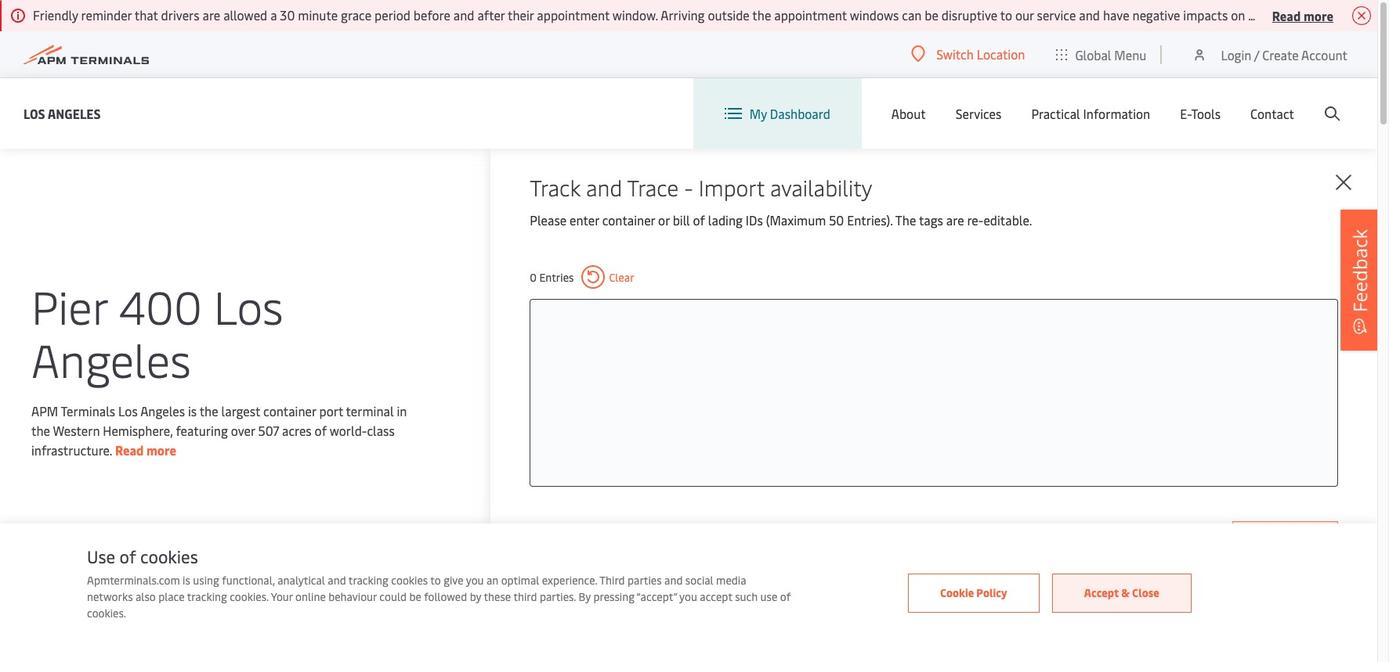 Task type: vqa. For each thing, say whether or not it's contained in the screenshot.
left appointment
yes



Task type: locate. For each thing, give the bounding box(es) containing it.
0 vertical spatial angeles
[[48, 105, 101, 122]]

0 vertical spatial more
[[1304, 7, 1334, 24]]

1 horizontal spatial drivers
[[1248, 6, 1287, 24]]

more inside button
[[1304, 7, 1334, 24]]

parties.
[[540, 590, 576, 605]]

0 horizontal spatial cookies.
[[87, 606, 126, 621]]

1 appointment from the left
[[537, 6, 610, 24]]

the up featuring
[[200, 402, 218, 420]]

0 horizontal spatial more
[[147, 442, 176, 459]]

1 horizontal spatial read
[[1272, 7, 1301, 24]]

information
[[1083, 105, 1150, 122]]

read up login / create account
[[1272, 7, 1301, 24]]

0 horizontal spatial cookies
[[140, 545, 198, 569]]

apmterminals.com
[[87, 574, 180, 588]]

the right outside
[[752, 6, 771, 24]]

class
[[367, 422, 395, 439]]

1 horizontal spatial are
[[946, 212, 964, 229]]

that
[[135, 6, 158, 24]]

is left 'using'
[[183, 574, 190, 588]]

clear
[[609, 270, 634, 285]]

social
[[685, 574, 714, 588]]

1 horizontal spatial on
[[1352, 6, 1366, 24]]

0 horizontal spatial appointment
[[537, 6, 610, 24]]

2 appointment from the left
[[774, 6, 847, 24]]

1 horizontal spatial more
[[1304, 7, 1334, 24]]

angeles inside los angeles link
[[48, 105, 101, 122]]

container
[[602, 212, 655, 229], [263, 402, 316, 420]]

over
[[231, 422, 255, 439]]

1 vertical spatial cookies.
[[87, 606, 126, 621]]

cookies
[[140, 545, 198, 569], [391, 574, 428, 588]]

1 vertical spatial to
[[430, 574, 441, 588]]

windows
[[850, 6, 899, 24]]

and left after
[[453, 6, 474, 24]]

1 drivers from the left
[[161, 6, 200, 24]]

2 horizontal spatial the
[[752, 6, 771, 24]]

read for read more button
[[1272, 7, 1301, 24]]

is
[[188, 402, 197, 420], [183, 574, 190, 588]]

los angeles link
[[24, 104, 101, 123]]

more for read more link
[[147, 442, 176, 459]]

you up by
[[466, 574, 484, 588]]

be right can
[[925, 6, 939, 24]]

cookies. down functional,
[[230, 590, 269, 605]]

2 on from the left
[[1352, 6, 1366, 24]]

of down port
[[315, 422, 327, 439]]

1 vertical spatial read more
[[115, 442, 176, 459]]

drivers left who
[[1248, 6, 1287, 24]]

read for read more link
[[115, 442, 144, 459]]

0 vertical spatial be
[[925, 6, 939, 24]]

1 vertical spatial los
[[214, 275, 283, 337]]

lading
[[708, 212, 743, 229]]

0 horizontal spatial be
[[409, 590, 421, 605]]

on right impacts at right top
[[1231, 6, 1245, 24]]

0 vertical spatial the
[[752, 6, 771, 24]]

read inside button
[[1272, 7, 1301, 24]]

read down the hemisphere,
[[115, 442, 144, 459]]

0 horizontal spatial tracking
[[187, 590, 227, 605]]

more up the account
[[1304, 7, 1334, 24]]

tracking up behaviour
[[349, 574, 389, 588]]

0 vertical spatial los
[[24, 105, 45, 122]]

outside
[[708, 6, 750, 24]]

1 vertical spatial the
[[200, 402, 218, 420]]

accept
[[700, 590, 732, 605]]

container up acres on the bottom of the page
[[263, 402, 316, 420]]

1 vertical spatial is
[[183, 574, 190, 588]]

los inside 'pier 400 los angeles'
[[214, 275, 283, 337]]

0 horizontal spatial los
[[24, 105, 45, 122]]

contact button
[[1250, 78, 1294, 149]]

2 horizontal spatial los
[[214, 275, 283, 337]]

menu
[[1114, 46, 1147, 63]]

to
[[1000, 6, 1012, 24], [430, 574, 441, 588]]

1 horizontal spatial appointment
[[774, 6, 847, 24]]

media
[[716, 574, 746, 588]]

editable.
[[984, 212, 1032, 229]]

1 vertical spatial you
[[679, 590, 697, 605]]

is inside apm terminals los angeles is the largest container port terminal in the western hemisphere, featuring over 507 acres of world-class infrastructure.
[[188, 402, 197, 420]]

1 vertical spatial cookies
[[391, 574, 428, 588]]

more down the hemisphere,
[[147, 442, 176, 459]]

our
[[1015, 6, 1034, 24]]

2 vertical spatial angeles
[[140, 402, 185, 420]]

1 vertical spatial more
[[147, 442, 176, 459]]

enter
[[570, 212, 599, 229]]

0 vertical spatial read more
[[1272, 7, 1334, 24]]

1 horizontal spatial container
[[602, 212, 655, 229]]

to left our
[[1000, 6, 1012, 24]]

have
[[1103, 6, 1130, 24]]

container inside apm terminals los angeles is the largest container port terminal in the western hemisphere, featuring over 507 acres of world-class infrastructure.
[[263, 402, 316, 420]]

1 vertical spatial be
[[409, 590, 421, 605]]

e-tools button
[[1180, 78, 1221, 149]]

cookie policy link
[[908, 574, 1039, 613]]

1 horizontal spatial tracking
[[349, 574, 389, 588]]

2 vertical spatial the
[[31, 422, 50, 439]]

the
[[752, 6, 771, 24], [200, 402, 218, 420], [31, 422, 50, 439]]

1 horizontal spatial cookies.
[[230, 590, 269, 605]]

to left give
[[430, 574, 441, 588]]

are left allowed
[[203, 6, 220, 24]]

0 vertical spatial you
[[466, 574, 484, 588]]

1 vertical spatial angeles
[[31, 328, 191, 390]]

use of cookies apmterminals.com is using functional, analytical and tracking cookies to give you an optimal experience. third parties and social media networks also place tracking cookies. your online behaviour could be followed by these third parties. by pressing "accept" you accept such use of cookies.
[[87, 545, 791, 621]]

cookie policy
[[940, 586, 1007, 601]]

-
[[684, 172, 693, 202]]

read more button
[[1272, 5, 1334, 25]]

container left or
[[602, 212, 655, 229]]

who
[[1290, 6, 1313, 24]]

1 horizontal spatial be
[[925, 6, 939, 24]]

third
[[600, 574, 625, 588]]

1 vertical spatial are
[[946, 212, 964, 229]]

login / create account link
[[1192, 31, 1348, 78]]

0 horizontal spatial on
[[1231, 6, 1245, 24]]

0 vertical spatial cookies.
[[230, 590, 269, 605]]

accept
[[1084, 586, 1119, 601]]

are left re-
[[946, 212, 964, 229]]

and
[[453, 6, 474, 24], [1079, 6, 1100, 24], [586, 172, 622, 202], [328, 574, 346, 588], [664, 574, 683, 588]]

be
[[925, 6, 939, 24], [409, 590, 421, 605]]

read more down the hemisphere,
[[115, 442, 176, 459]]

using
[[193, 574, 219, 588]]

optimal
[[501, 574, 539, 588]]

los inside apm terminals los angeles is the largest container port terminal in the western hemisphere, featuring over 507 acres of world-class infrastructure.
[[118, 402, 138, 420]]

of inside apm terminals los angeles is the largest container port terminal in the western hemisphere, featuring over 507 acres of world-class infrastructure.
[[315, 422, 327, 439]]

cookies up place
[[140, 545, 198, 569]]

read more for read more link
[[115, 442, 176, 459]]

1 vertical spatial tracking
[[187, 590, 227, 605]]

period
[[375, 6, 410, 24]]

1 vertical spatial container
[[263, 402, 316, 420]]

more for read more button
[[1304, 7, 1334, 24]]

0 horizontal spatial to
[[430, 574, 441, 588]]

0 horizontal spatial container
[[263, 402, 316, 420]]

an
[[487, 574, 499, 588]]

0 vertical spatial read
[[1272, 7, 1301, 24]]

cookies. down networks
[[87, 606, 126, 621]]

0 horizontal spatial read
[[115, 442, 144, 459]]

0 vertical spatial container
[[602, 212, 655, 229]]

angeles inside apm terminals los angeles is the largest container port terminal in the western hemisphere, featuring over 507 acres of world-class infrastructure.
[[140, 402, 185, 420]]

0 horizontal spatial drivers
[[161, 6, 200, 24]]

1 vertical spatial read
[[115, 442, 144, 459]]

drivers right that
[[161, 6, 200, 24]]

the down apm
[[31, 422, 50, 439]]

to inside "use of cookies apmterminals.com is using functional, analytical and tracking cookies to give you an optimal experience. third parties and social media networks also place tracking cookies. your online behaviour could be followed by these third parties. by pressing "accept" you accept such use of cookies."
[[430, 574, 441, 588]]

los
[[24, 105, 45, 122], [214, 275, 283, 337], [118, 402, 138, 420]]

1 horizontal spatial los
[[118, 402, 138, 420]]

1 horizontal spatial you
[[679, 590, 697, 605]]

read more up login / create account
[[1272, 7, 1334, 24]]

0 horizontal spatial are
[[203, 6, 220, 24]]

practical
[[1031, 105, 1080, 122]]

angeles inside 'pier 400 los angeles'
[[31, 328, 191, 390]]

is up featuring
[[188, 402, 197, 420]]

on
[[1231, 6, 1245, 24], [1352, 6, 1366, 24]]

appointment right their
[[537, 6, 610, 24]]

more
[[1304, 7, 1334, 24], [147, 442, 176, 459]]

1 horizontal spatial the
[[200, 402, 218, 420]]

close
[[1132, 586, 1159, 601]]

arrive
[[1316, 6, 1349, 24]]

you
[[466, 574, 484, 588], [679, 590, 697, 605]]

and up behaviour
[[328, 574, 346, 588]]

2 vertical spatial los
[[118, 402, 138, 420]]

clear button
[[582, 266, 634, 289]]

functional,
[[222, 574, 275, 588]]

0 vertical spatial to
[[1000, 6, 1012, 24]]

are
[[203, 6, 220, 24], [946, 212, 964, 229]]

0 vertical spatial is
[[188, 402, 197, 420]]

track and trace - import availability
[[530, 172, 872, 202]]

0 horizontal spatial the
[[31, 422, 50, 439]]

1 on from the left
[[1231, 6, 1245, 24]]

on left time
[[1352, 6, 1366, 24]]

0 horizontal spatial read more
[[115, 442, 176, 459]]

appointment left windows
[[774, 6, 847, 24]]

port
[[319, 402, 343, 420]]

service
[[1037, 6, 1076, 24]]

trace
[[627, 172, 679, 202]]

cookies up could
[[391, 574, 428, 588]]

login
[[1221, 46, 1252, 63]]

apm
[[31, 402, 58, 420]]

1 horizontal spatial read more
[[1272, 7, 1334, 24]]

0 horizontal spatial you
[[466, 574, 484, 588]]

bill
[[673, 212, 690, 229]]

tracking down 'using'
[[187, 590, 227, 605]]

is inside "use of cookies apmterminals.com is using functional, analytical and tracking cookies to give you an optimal experience. third parties and social media networks also place tracking cookies. your online behaviour could be followed by these third parties. by pressing "accept" you accept such use of cookies."
[[183, 574, 190, 588]]

be right could
[[409, 590, 421, 605]]

or
[[658, 212, 670, 229]]

appointment
[[537, 6, 610, 24], [774, 6, 847, 24]]

0 entries
[[530, 270, 574, 285]]

you down the social
[[679, 590, 697, 605]]

read more
[[1272, 7, 1334, 24], [115, 442, 176, 459]]



Task type: describe. For each thing, give the bounding box(es) containing it.
friendly reminder that drivers are allowed a 30 minute grace period before and after their appointment window. arriving outside the appointment windows can be disruptive to our service and have negative impacts on drivers who arrive on time
[[33, 6, 1389, 24]]

50
[[829, 212, 844, 229]]

use
[[87, 545, 115, 569]]

acres
[[282, 422, 312, 439]]

grace
[[341, 6, 371, 24]]

reminder
[[81, 6, 132, 24]]

0 vertical spatial cookies
[[140, 545, 198, 569]]

close alert image
[[1352, 6, 1371, 25]]

1 horizontal spatial cookies
[[391, 574, 428, 588]]

angeles for terminals
[[140, 402, 185, 420]]

read more link
[[115, 442, 176, 459]]

re-
[[967, 212, 984, 229]]

track
[[530, 172, 580, 202]]

create
[[1262, 46, 1299, 63]]

2 drivers from the left
[[1248, 6, 1287, 24]]

import
[[699, 172, 765, 202]]

please
[[530, 212, 567, 229]]

(maximum
[[766, 212, 826, 229]]

your
[[271, 590, 293, 605]]

tags
[[919, 212, 943, 229]]

western
[[53, 422, 100, 439]]

los for terminals
[[118, 402, 138, 420]]

entries).
[[847, 212, 893, 229]]

angeles for 400
[[31, 328, 191, 390]]

window.
[[613, 6, 658, 24]]

about button
[[891, 78, 926, 149]]

e-tools
[[1180, 105, 1221, 122]]

policy
[[976, 586, 1007, 601]]

experience.
[[542, 574, 597, 588]]

read more for read more button
[[1272, 7, 1334, 24]]

feedback
[[1347, 229, 1373, 313]]

a
[[270, 6, 277, 24]]

&
[[1121, 586, 1130, 601]]

0 vertical spatial tracking
[[349, 574, 389, 588]]

global menu button
[[1041, 31, 1162, 78]]

switch location button
[[911, 45, 1025, 63]]

is for los
[[188, 402, 197, 420]]

minute
[[298, 6, 338, 24]]

be inside "use of cookies apmterminals.com is using functional, analytical and tracking cookies to give you an optimal experience. third parties and social media networks also place tracking cookies. your online behaviour could be followed by these third parties. by pressing "accept" you accept such use of cookies."
[[409, 590, 421, 605]]

terminals
[[61, 402, 115, 420]]

hemisphere,
[[103, 422, 173, 439]]

practical information button
[[1031, 78, 1150, 149]]

and left 'have'
[[1079, 6, 1100, 24]]

largest
[[221, 402, 260, 420]]

about
[[891, 105, 926, 122]]

feedback button
[[1341, 210, 1380, 351]]

0
[[530, 270, 537, 285]]

los for 400
[[214, 275, 283, 337]]

practical information
[[1031, 105, 1150, 122]]

account
[[1301, 46, 1348, 63]]

1 horizontal spatial to
[[1000, 6, 1012, 24]]

arriving
[[661, 6, 705, 24]]

of right bill
[[693, 212, 705, 229]]

give
[[444, 574, 464, 588]]

and up ""accept""
[[664, 574, 683, 588]]

by
[[470, 590, 481, 605]]

dashboard
[[770, 105, 830, 122]]

terminal
[[346, 402, 394, 420]]

these
[[484, 590, 511, 605]]

0 vertical spatial are
[[203, 6, 220, 24]]

/
[[1254, 46, 1259, 63]]

switch
[[936, 45, 974, 63]]

can
[[902, 6, 922, 24]]

could
[[380, 590, 407, 605]]

parties
[[628, 574, 662, 588]]

services
[[956, 105, 1002, 122]]

of up apmterminals.com
[[119, 545, 136, 569]]

accept & close
[[1084, 586, 1159, 601]]

tools
[[1191, 105, 1221, 122]]

use
[[760, 590, 778, 605]]

after
[[477, 6, 505, 24]]

ids
[[746, 212, 763, 229]]

disruptive
[[942, 6, 998, 24]]

entries
[[539, 270, 574, 285]]

my dashboard button
[[725, 78, 830, 149]]

my
[[750, 105, 767, 122]]

place
[[158, 590, 185, 605]]

such
[[735, 590, 758, 605]]

friendly
[[33, 6, 78, 24]]

pier
[[31, 275, 107, 337]]

contact
[[1250, 105, 1294, 122]]

400
[[119, 275, 202, 337]]

"accept"
[[636, 590, 677, 605]]

negative
[[1133, 6, 1180, 24]]

followed
[[424, 590, 467, 605]]

services button
[[956, 78, 1002, 149]]

pier 400 los angeles
[[31, 275, 283, 390]]

networks
[[87, 590, 133, 605]]

and up enter
[[586, 172, 622, 202]]

los angeles
[[24, 105, 101, 122]]

third
[[513, 590, 537, 605]]

analytical
[[278, 574, 325, 588]]

of right use
[[780, 590, 791, 605]]

world-
[[330, 422, 367, 439]]

my dashboard
[[750, 105, 830, 122]]

is for cookies
[[183, 574, 190, 588]]



